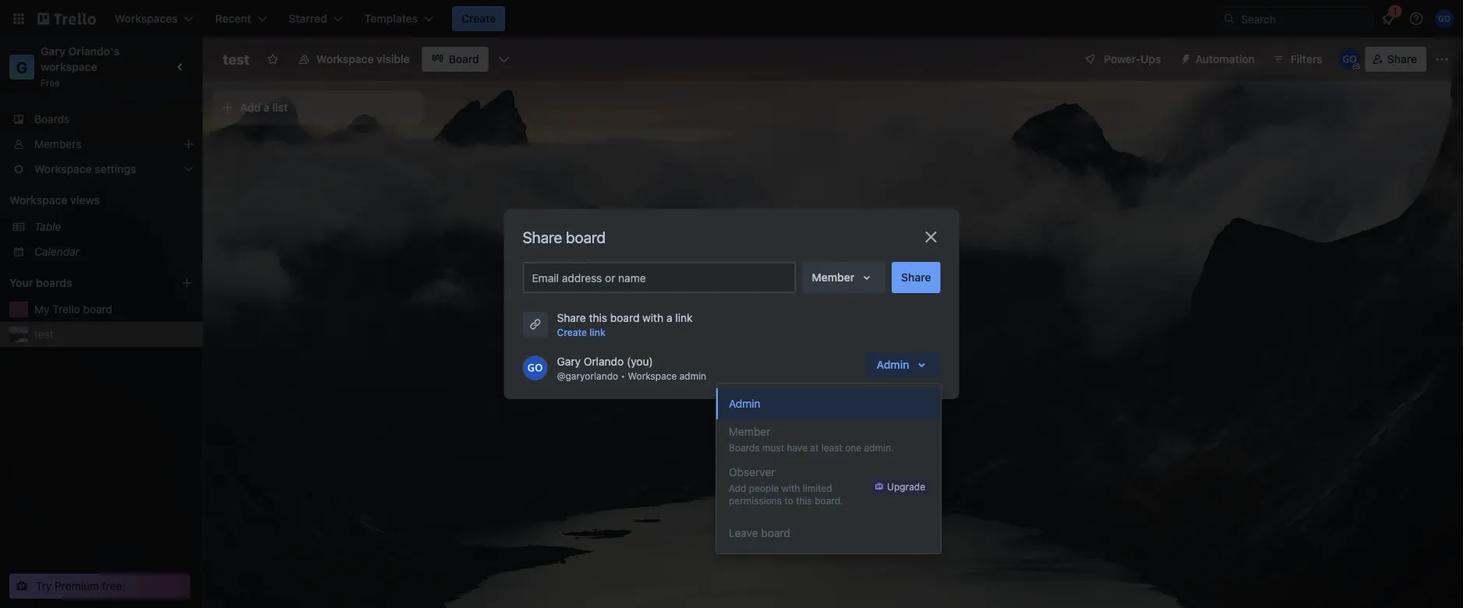 Task type: vqa. For each thing, say whether or not it's contained in the screenshot.
Gary Orlando (garyorlando) image to the bottom
yes



Task type: locate. For each thing, give the bounding box(es) containing it.
0 horizontal spatial boards
[[34, 113, 70, 126]]

leave board button
[[717, 518, 941, 549]]

gary up the workspace
[[41, 45, 66, 58]]

share button
[[1366, 47, 1427, 72], [892, 262, 941, 293]]

workspace down (you)
[[628, 370, 677, 381]]

create up board
[[462, 12, 496, 25]]

admin for admin button
[[729, 397, 761, 410]]

with
[[643, 312, 664, 324], [782, 483, 801, 494]]

create button
[[452, 6, 506, 31]]

workspace up table
[[9, 194, 68, 207]]

add inside 'button'
[[240, 101, 261, 114]]

workspace
[[41, 60, 97, 73]]

gary
[[41, 45, 66, 58], [557, 355, 581, 368]]

your boards
[[9, 276, 72, 289]]

boards
[[34, 113, 70, 126], [729, 442, 760, 453]]

admin inside button
[[729, 397, 761, 410]]

my trello board
[[34, 303, 112, 316]]

create
[[462, 12, 496, 25], [557, 327, 587, 338]]

1 vertical spatial boards
[[729, 442, 760, 453]]

g link
[[9, 55, 34, 80]]

0 vertical spatial share button
[[1366, 47, 1427, 72]]

1 vertical spatial this
[[796, 495, 813, 506]]

workspace left visible
[[317, 53, 374, 66]]

test left star or unstar board image
[[223, 51, 249, 67]]

gary orlando (garyorlando) image
[[1340, 48, 1361, 70], [523, 356, 548, 381]]

0 horizontal spatial gary
[[41, 45, 66, 58]]

your
[[9, 276, 33, 289]]

member inside member boards must have at least one admin.
[[729, 425, 771, 438]]

2 vertical spatial workspace
[[628, 370, 677, 381]]

0 horizontal spatial link
[[590, 327, 606, 338]]

1 horizontal spatial workspace
[[317, 53, 374, 66]]

primary element
[[0, 0, 1464, 37]]

customize views image
[[497, 51, 512, 67]]

admin
[[877, 358, 910, 371], [729, 397, 761, 410]]

0 horizontal spatial share button
[[892, 262, 941, 293]]

0 vertical spatial with
[[643, 312, 664, 324]]

show menu image
[[1435, 51, 1451, 67]]

premium
[[55, 580, 99, 593]]

a left list in the top left of the page
[[264, 101, 270, 114]]

1 vertical spatial link
[[590, 327, 606, 338]]

members
[[34, 138, 81, 151]]

with inside observer add people with limited permissions to this board.
[[782, 483, 801, 494]]

1 vertical spatial member
[[729, 425, 771, 438]]

board inside share this board with a link create link
[[611, 312, 640, 324]]

test
[[223, 51, 249, 67], [34, 328, 54, 341]]

2 horizontal spatial workspace
[[628, 370, 677, 381]]

gary up @garyorlando
[[557, 355, 581, 368]]

0 vertical spatial create
[[462, 12, 496, 25]]

admin up admin button
[[877, 358, 910, 371]]

create inside button
[[462, 12, 496, 25]]

upgrade button
[[872, 479, 929, 494]]

create up orlando
[[557, 327, 587, 338]]

table link
[[34, 219, 193, 235]]

create inside share this board with a link create link
[[557, 327, 587, 338]]

at
[[811, 442, 819, 453]]

0 vertical spatial a
[[264, 101, 270, 114]]

member boards must have at least one admin.
[[729, 425, 894, 453]]

1 horizontal spatial test
[[223, 51, 249, 67]]

a
[[264, 101, 270, 114], [667, 312, 673, 324]]

share button down close icon
[[892, 262, 941, 293]]

admin inside popup button
[[877, 358, 910, 371]]

add down observer
[[729, 483, 747, 494]]

link down email address or name text field on the top
[[676, 312, 693, 324]]

this right to
[[796, 495, 813, 506]]

this inside observer add people with limited permissions to this board.
[[796, 495, 813, 506]]

a down email address or name text field on the top
[[667, 312, 673, 324]]

board
[[566, 228, 606, 246], [83, 303, 112, 316], [611, 312, 640, 324], [762, 527, 791, 540]]

with for a
[[643, 312, 664, 324]]

star or unstar board image
[[267, 53, 279, 66]]

1 horizontal spatial with
[[782, 483, 801, 494]]

1 vertical spatial with
[[782, 483, 801, 494]]

with for limited
[[782, 483, 801, 494]]

orlando's
[[68, 45, 120, 58]]

1 vertical spatial create
[[557, 327, 587, 338]]

views
[[70, 194, 100, 207]]

with down email address or name text field on the top
[[643, 312, 664, 324]]

board link
[[422, 47, 489, 72]]

0 vertical spatial member
[[812, 271, 855, 284]]

1 notification image
[[1380, 9, 1398, 28]]

1 vertical spatial a
[[667, 312, 673, 324]]

gary orlando (garyorlando) image left @garyorlando
[[523, 356, 548, 381]]

boards up observer
[[729, 442, 760, 453]]

1 vertical spatial workspace
[[9, 194, 68, 207]]

this up orlando
[[589, 312, 608, 324]]

1 horizontal spatial this
[[796, 495, 813, 506]]

with inside share this board with a link create link
[[643, 312, 664, 324]]

0 horizontal spatial this
[[589, 312, 608, 324]]

1 horizontal spatial gary orlando (garyorlando) image
[[1340, 48, 1361, 70]]

my
[[34, 303, 50, 316]]

1 horizontal spatial boards
[[729, 442, 760, 453]]

boards up the members
[[34, 113, 70, 126]]

admin
[[680, 370, 707, 381]]

admin up observer
[[729, 397, 761, 410]]

link up orlando
[[590, 327, 606, 338]]

0 horizontal spatial member
[[729, 425, 771, 438]]

free
[[41, 77, 60, 88]]

share inside share this board with a link create link
[[557, 312, 586, 324]]

test down my
[[34, 328, 54, 341]]

your boards with 2 items element
[[9, 274, 158, 292]]

0 horizontal spatial workspace
[[9, 194, 68, 207]]

1 vertical spatial admin
[[729, 397, 761, 410]]

0 horizontal spatial add
[[240, 101, 261, 114]]

add left list in the top left of the page
[[240, 101, 261, 114]]

share board
[[523, 228, 606, 246]]

limited
[[803, 483, 833, 494]]

0 vertical spatial add
[[240, 101, 261, 114]]

board inside button
[[762, 527, 791, 540]]

0 vertical spatial boards
[[34, 113, 70, 126]]

0 horizontal spatial create
[[462, 12, 496, 25]]

1 horizontal spatial create
[[557, 327, 587, 338]]

a inside 'button'
[[264, 101, 270, 114]]

least
[[822, 442, 843, 453]]

menu
[[717, 384, 941, 554]]

have
[[787, 442, 808, 453]]

0 horizontal spatial a
[[264, 101, 270, 114]]

link
[[676, 312, 693, 324], [590, 327, 606, 338]]

group
[[717, 384, 941, 518]]

table
[[34, 220, 61, 233]]

1 horizontal spatial add
[[729, 483, 747, 494]]

boards inside member boards must have at least one admin.
[[729, 442, 760, 453]]

1 horizontal spatial member
[[812, 271, 855, 284]]

1 horizontal spatial share button
[[1366, 47, 1427, 72]]

board
[[449, 53, 479, 66]]

share
[[1388, 53, 1418, 66], [523, 228, 562, 246], [902, 271, 932, 284], [557, 312, 586, 324]]

member for member boards must have at least one admin.
[[729, 425, 771, 438]]

admin.
[[865, 442, 894, 453]]

workspace inside button
[[317, 53, 374, 66]]

admin button
[[717, 388, 941, 420]]

gary inside 'gary orlando (you) @garyorlando • workspace admin'
[[557, 355, 581, 368]]

1 horizontal spatial a
[[667, 312, 673, 324]]

0 vertical spatial gary
[[41, 45, 66, 58]]

my trello board link
[[34, 302, 193, 317]]

to
[[785, 495, 794, 506]]

share button down 1 notification icon
[[1366, 47, 1427, 72]]

power-
[[1105, 53, 1141, 66]]

1 horizontal spatial admin
[[877, 358, 910, 371]]

0 vertical spatial workspace
[[317, 53, 374, 66]]

0 horizontal spatial with
[[643, 312, 664, 324]]

gary for orlando
[[557, 355, 581, 368]]

admin button
[[868, 353, 941, 377]]

0 horizontal spatial admin
[[729, 397, 761, 410]]

0 horizontal spatial test
[[34, 328, 54, 341]]

power-ups button
[[1073, 47, 1171, 72]]

one
[[846, 442, 862, 453]]

create link button
[[557, 324, 606, 340]]

group containing admin
[[717, 384, 941, 518]]

gary orlando (garyorlando) image right 'filters'
[[1340, 48, 1361, 70]]

visible
[[377, 53, 410, 66]]

1 vertical spatial gary
[[557, 355, 581, 368]]

gary orlando's workspace link
[[41, 45, 122, 73]]

member
[[812, 271, 855, 284], [729, 425, 771, 438]]

Email address or name text field
[[532, 267, 794, 289]]

must
[[763, 442, 785, 453]]

1 horizontal spatial link
[[676, 312, 693, 324]]

0 horizontal spatial gary orlando (garyorlando) image
[[523, 356, 548, 381]]

0 vertical spatial gary orlando (garyorlando) image
[[1340, 48, 1361, 70]]

gary inside gary orlando's workspace free
[[41, 45, 66, 58]]

1 horizontal spatial gary
[[557, 355, 581, 368]]

gary orlando (you) @garyorlando • workspace admin
[[557, 355, 707, 381]]

with up to
[[782, 483, 801, 494]]

0 vertical spatial admin
[[877, 358, 910, 371]]

g
[[16, 58, 28, 76]]

0 vertical spatial test
[[223, 51, 249, 67]]

0 vertical spatial this
[[589, 312, 608, 324]]

workspace
[[317, 53, 374, 66], [9, 194, 68, 207], [628, 370, 677, 381]]

sm image
[[1174, 47, 1196, 69]]

member inside popup button
[[812, 271, 855, 284]]

add
[[240, 101, 261, 114], [729, 483, 747, 494]]

1 vertical spatial add
[[729, 483, 747, 494]]

open information menu image
[[1409, 11, 1425, 27]]

this
[[589, 312, 608, 324], [796, 495, 813, 506]]



Task type: describe. For each thing, give the bounding box(es) containing it.
power-ups
[[1105, 53, 1162, 66]]

add a list
[[240, 101, 288, 114]]

member button
[[803, 262, 886, 293]]

board.
[[815, 495, 844, 506]]

calendar link
[[34, 244, 193, 260]]

trello
[[53, 303, 80, 316]]

filters button
[[1268, 47, 1328, 72]]

test link
[[34, 327, 193, 342]]

close image
[[922, 228, 941, 246]]

0 vertical spatial link
[[676, 312, 693, 324]]

automation button
[[1174, 47, 1265, 72]]

workspace visible button
[[288, 47, 419, 72]]

observer add people with limited permissions to this board.
[[729, 466, 844, 506]]

gary orlando (garyorlando) image
[[1436, 9, 1455, 28]]

menu containing admin
[[717, 384, 941, 554]]

ups
[[1141, 53, 1162, 66]]

try
[[36, 580, 52, 593]]

(you)
[[627, 355, 653, 368]]

this inside share this board with a link create link
[[589, 312, 608, 324]]

people
[[749, 483, 779, 494]]

test inside board name 'text box'
[[223, 51, 249, 67]]

•
[[621, 370, 626, 381]]

workspace for workspace views
[[9, 194, 68, 207]]

try premium free
[[36, 580, 122, 593]]

observer
[[729, 466, 776, 479]]

Board name text field
[[215, 47, 257, 72]]

automation
[[1196, 53, 1255, 66]]

workspace for workspace visible
[[317, 53, 374, 66]]

search image
[[1224, 12, 1236, 25]]

1 vertical spatial gary orlando (garyorlando) image
[[523, 356, 548, 381]]

gary orlando's workspace free
[[41, 45, 122, 88]]

member for member
[[812, 271, 855, 284]]

workspace views
[[9, 194, 100, 207]]

boards link
[[0, 107, 203, 132]]

add board image
[[181, 277, 193, 289]]

orlando
[[584, 355, 624, 368]]

gary for orlando's
[[41, 45, 66, 58]]

a inside share this board with a link create link
[[667, 312, 673, 324]]

Search field
[[1236, 7, 1373, 30]]

admin for admin popup button
[[877, 358, 910, 371]]

try premium free button
[[9, 574, 190, 599]]

boards
[[36, 276, 72, 289]]

free
[[102, 580, 122, 593]]

upgrade
[[888, 481, 926, 492]]

filters
[[1291, 53, 1323, 66]]

workspace inside 'gary orlando (you) @garyorlando • workspace admin'
[[628, 370, 677, 381]]

calendar
[[34, 245, 80, 258]]

leave board
[[729, 527, 791, 540]]

members link
[[0, 132, 203, 157]]

1 vertical spatial share button
[[892, 262, 941, 293]]

1 vertical spatial test
[[34, 328, 54, 341]]

share this board with a link create link
[[557, 312, 693, 338]]

add inside observer add people with limited permissions to this board.
[[729, 483, 747, 494]]

add a list button
[[212, 90, 424, 125]]

leave
[[729, 527, 759, 540]]

list
[[273, 101, 288, 114]]

permissions
[[729, 495, 782, 506]]

workspace visible
[[317, 53, 410, 66]]

@garyorlando
[[557, 370, 619, 381]]



